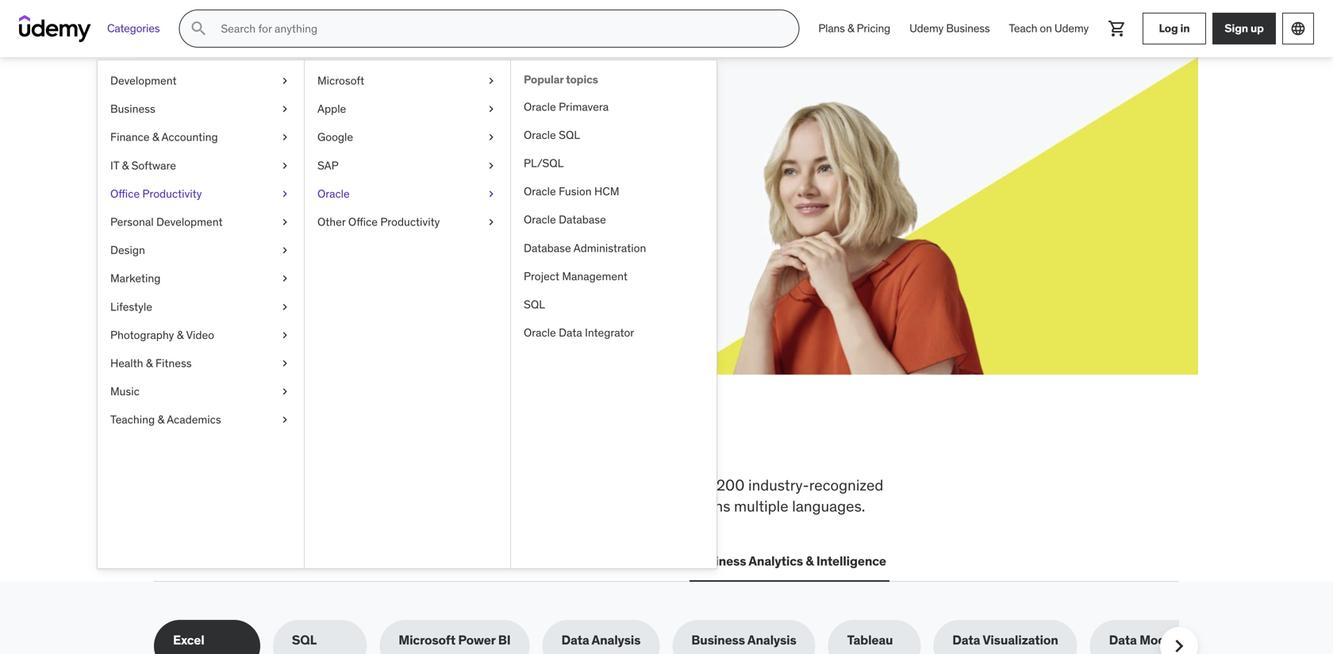 Task type: vqa. For each thing, say whether or not it's contained in the screenshot.
bottommost Productivity
yes



Task type: describe. For each thing, give the bounding box(es) containing it.
business for business analysis
[[692, 632, 745, 648]]

1 horizontal spatial productivity
[[381, 215, 440, 229]]

on
[[1040, 21, 1052, 35]]

sql link
[[511, 291, 717, 319]]

pl/sql link
[[511, 149, 717, 177]]

web development
[[157, 553, 266, 569]]

health
[[110, 356, 143, 370]]

next image
[[1167, 634, 1192, 654]]

modeling
[[1140, 632, 1196, 648]]

xsmall image for photography & video
[[279, 327, 291, 343]]

starting
[[419, 166, 465, 182]]

sap
[[318, 158, 339, 172]]

finance & accounting link
[[98, 123, 304, 151]]

topics,
[[458, 476, 503, 495]]

teach on udemy link
[[1000, 10, 1099, 48]]

xsmall image for sap
[[485, 158, 498, 173]]

workplace
[[267, 476, 336, 495]]

0 vertical spatial your
[[329, 126, 386, 159]]

analysis for business analysis
[[748, 632, 797, 648]]

oracle database link
[[511, 206, 717, 234]]

data analysis
[[562, 632, 641, 648]]

google link
[[305, 123, 510, 151]]

content
[[607, 476, 659, 495]]

plans & pricing link
[[809, 10, 900, 48]]

xsmall image for finance & accounting
[[279, 130, 291, 145]]

& for pricing
[[848, 21, 854, 35]]

design link
[[98, 236, 304, 264]]

visualization
[[983, 632, 1059, 648]]

data modeling
[[1110, 632, 1196, 648]]

microsoft link
[[305, 67, 510, 95]]

database administration link
[[511, 234, 717, 262]]

leadership
[[398, 553, 464, 569]]

oracle database
[[524, 212, 606, 227]]

it certifications button
[[282, 542, 382, 580]]

sap link
[[305, 151, 510, 180]]

business analytics & intelligence button
[[690, 542, 890, 580]]

music link
[[98, 377, 304, 406]]

place
[[600, 423, 683, 464]]

academics
[[167, 412, 221, 427]]

primavera
[[559, 99, 609, 114]]

prep
[[572, 476, 603, 495]]

xsmall image for design
[[279, 243, 291, 258]]

marketing link
[[98, 264, 304, 293]]

skills for your future expand your potential with a course. starting at just $12.99 through dec 15.
[[211, 126, 503, 200]]

topic filters element
[[154, 620, 1215, 654]]

oracle element
[[510, 60, 717, 568]]

personal development link
[[98, 208, 304, 236]]

analysis for data analysis
[[592, 632, 641, 648]]

for inside the skills for your future expand your potential with a course. starting at just $12.99 through dec 15.
[[287, 126, 324, 159]]

languages.
[[792, 497, 866, 516]]

business analytics & intelligence
[[693, 553, 887, 569]]

oracle link
[[305, 180, 510, 208]]

lifestyle
[[110, 299, 152, 314]]

photography & video link
[[98, 321, 304, 349]]

you
[[355, 423, 412, 464]]

need
[[418, 423, 494, 464]]

it for it & software
[[110, 158, 119, 172]]

categories
[[107, 21, 160, 35]]

pricing
[[857, 21, 891, 35]]

just
[[482, 166, 503, 182]]

it certifications
[[285, 553, 379, 569]]

and
[[662, 497, 687, 516]]

finance
[[110, 130, 150, 144]]

project management
[[524, 269, 628, 283]]

well-
[[392, 497, 424, 516]]

$12.99
[[211, 183, 250, 200]]

xsmall image for business
[[279, 101, 291, 117]]

1 vertical spatial in
[[500, 423, 531, 464]]

oracle for oracle sql
[[524, 128, 556, 142]]

data for data visualization
[[953, 632, 981, 648]]

0 horizontal spatial your
[[257, 166, 281, 182]]

xsmall image for google
[[485, 130, 498, 145]]

science
[[513, 553, 561, 569]]

personal development
[[110, 215, 223, 229]]

health & fitness link
[[98, 349, 304, 377]]

spans
[[691, 497, 731, 516]]

web
[[157, 553, 184, 569]]

xsmall image for apple
[[485, 101, 498, 117]]

development for web
[[187, 553, 266, 569]]

design
[[110, 243, 145, 257]]

0 horizontal spatial productivity
[[142, 186, 202, 201]]

including
[[507, 476, 568, 495]]

0 horizontal spatial office
[[110, 186, 140, 201]]

xsmall image for marketing
[[279, 271, 291, 286]]

hcm
[[595, 184, 620, 199]]

at
[[468, 166, 479, 182]]

& for video
[[177, 328, 184, 342]]

oracle sql
[[524, 128, 580, 142]]

log
[[1159, 21, 1178, 35]]

oracle data integrator
[[524, 326, 635, 340]]

lifestyle link
[[98, 293, 304, 321]]

fusion
[[559, 184, 592, 199]]

future
[[391, 126, 469, 159]]

pl/sql
[[524, 156, 564, 170]]

rounded
[[424, 497, 481, 516]]

udemy image
[[19, 15, 91, 42]]

sign up
[[1225, 21, 1264, 35]]

choose a language image
[[1291, 21, 1307, 37]]

microsoft for microsoft
[[318, 73, 365, 88]]

udemy business
[[910, 21, 990, 35]]

sql inside sql link
[[524, 297, 545, 312]]

shopping cart with 0 items image
[[1108, 19, 1127, 38]]

certifications,
[[154, 497, 246, 516]]

plans & pricing
[[819, 21, 891, 35]]

xsmall image for office productivity
[[279, 186, 291, 202]]

xsmall image for development
[[279, 73, 291, 89]]

business for business analytics & intelligence
[[693, 553, 747, 569]]

web development button
[[154, 542, 269, 580]]

analytics
[[749, 553, 803, 569]]

oracle fusion hcm link
[[511, 177, 717, 206]]

sign up link
[[1213, 13, 1276, 44]]

udemy inside udemy business link
[[910, 21, 944, 35]]

topics
[[566, 72, 598, 87]]

business for business
[[110, 102, 155, 116]]

accounting
[[162, 130, 218, 144]]

business analysis
[[692, 632, 797, 648]]

teaching & academics link
[[98, 406, 304, 434]]



Task type: locate. For each thing, give the bounding box(es) containing it.
& left "software"
[[122, 158, 129, 172]]

xsmall image inside lifestyle link
[[279, 299, 291, 315]]

skills
[[263, 423, 349, 464], [340, 476, 373, 495]]

skills up supports
[[340, 476, 373, 495]]

xsmall image for oracle
[[485, 186, 498, 202]]

business
[[947, 21, 990, 35], [110, 102, 155, 116], [693, 553, 747, 569], [692, 632, 745, 648]]

skills inside the covering critical workplace skills to technical topics, including prep content for over 200 industry-recognized certifications, our catalog supports well-rounded professional development and spans multiple languages.
[[340, 476, 373, 495]]

microsoft
[[318, 73, 365, 88], [399, 632, 456, 648]]

marketing
[[110, 271, 161, 286]]

office
[[110, 186, 140, 201], [348, 215, 378, 229]]

potential
[[284, 166, 335, 182]]

2 vertical spatial sql
[[292, 632, 317, 648]]

1 horizontal spatial your
[[329, 126, 386, 159]]

microsoft left power
[[399, 632, 456, 648]]

oracle down with
[[318, 186, 350, 201]]

covering
[[154, 476, 214, 495]]

database administration
[[524, 241, 646, 255]]

1 udemy from the left
[[910, 21, 944, 35]]

development link
[[98, 67, 304, 95]]

& inside button
[[806, 553, 814, 569]]

leadership button
[[395, 542, 467, 580]]

xsmall image inside office productivity link
[[279, 186, 291, 202]]

your up 'through'
[[257, 166, 281, 182]]

development inside button
[[187, 553, 266, 569]]

popular topics
[[524, 72, 598, 87]]

1 vertical spatial for
[[662, 476, 681, 495]]

xsmall image for teaching & academics
[[279, 412, 291, 428]]

teaching
[[110, 412, 155, 427]]

sql inside topic filters element
[[292, 632, 317, 648]]

udemy inside 'teach on udemy' link
[[1055, 21, 1089, 35]]

supports
[[328, 497, 388, 516]]

data left science
[[483, 553, 511, 569]]

1 vertical spatial microsoft
[[399, 632, 456, 648]]

0 horizontal spatial it
[[110, 158, 119, 172]]

development
[[110, 73, 177, 88], [156, 215, 223, 229], [187, 553, 266, 569]]

development for personal
[[156, 215, 223, 229]]

expand
[[211, 166, 254, 182]]

teach on udemy
[[1009, 21, 1089, 35]]

1 horizontal spatial office
[[348, 215, 378, 229]]

0 horizontal spatial microsoft
[[318, 73, 365, 88]]

for inside the covering critical workplace skills to technical topics, including prep content for over 200 industry-recognized certifications, our catalog supports well-rounded professional development and spans multiple languages.
[[662, 476, 681, 495]]

& right finance
[[152, 130, 159, 144]]

oracle for oracle
[[318, 186, 350, 201]]

data for data analysis
[[562, 632, 589, 648]]

data left integrator
[[559, 326, 582, 340]]

xsmall image inside finance & accounting link
[[279, 130, 291, 145]]

1 analysis from the left
[[592, 632, 641, 648]]

1 vertical spatial productivity
[[381, 215, 440, 229]]

xsmall image inside business link
[[279, 101, 291, 117]]

xsmall image for it & software
[[279, 158, 291, 173]]

certifications
[[298, 553, 379, 569]]

software
[[131, 158, 176, 172]]

data inside oracle element
[[559, 326, 582, 340]]

xsmall image for other office productivity
[[485, 214, 498, 230]]

to
[[377, 476, 391, 495]]

2 horizontal spatial sql
[[559, 128, 580, 142]]

0 vertical spatial skills
[[263, 423, 349, 464]]

1 vertical spatial database
[[524, 241, 571, 255]]

business inside topic filters element
[[692, 632, 745, 648]]

xsmall image inside other office productivity link
[[485, 214, 498, 230]]

course.
[[375, 166, 416, 182]]

xsmall image inside 'it & software' link
[[279, 158, 291, 173]]

database
[[559, 212, 606, 227], [524, 241, 571, 255]]

tableau
[[848, 632, 893, 648]]

recognized
[[809, 476, 884, 495]]

xsmall image inside 'personal development' link
[[279, 214, 291, 230]]

microsoft up apple
[[318, 73, 365, 88]]

in right log
[[1181, 21, 1190, 35]]

xsmall image inside oracle link
[[485, 186, 498, 202]]

xsmall image inside health & fitness 'link'
[[279, 356, 291, 371]]

1 vertical spatial development
[[156, 215, 223, 229]]

office right the 'other'
[[348, 215, 378, 229]]

xsmall image inside microsoft link
[[485, 73, 498, 89]]

photography & video
[[110, 328, 214, 342]]

data for data modeling
[[1110, 632, 1137, 648]]

0 horizontal spatial for
[[287, 126, 324, 159]]

xsmall image inside marketing link
[[279, 271, 291, 286]]

oracle primavera link
[[511, 93, 717, 121]]

oracle data integrator link
[[511, 319, 717, 347]]

covering critical workplace skills to technical topics, including prep content for over 200 industry-recognized certifications, our catalog supports well-rounded professional development and spans multiple languages.
[[154, 476, 884, 516]]

1 horizontal spatial microsoft
[[399, 632, 456, 648]]

xsmall image
[[485, 73, 498, 89], [485, 101, 498, 117], [279, 130, 291, 145], [485, 130, 498, 145], [279, 158, 291, 173], [485, 158, 498, 173], [279, 186, 291, 202], [485, 186, 498, 202], [279, 214, 291, 230], [279, 243, 291, 258], [279, 299, 291, 315], [279, 412, 291, 428]]

& right "analytics" at the bottom right of the page
[[806, 553, 814, 569]]

1 horizontal spatial sql
[[524, 297, 545, 312]]

2 vertical spatial development
[[187, 553, 266, 569]]

office productivity
[[110, 186, 202, 201]]

2 udemy from the left
[[1055, 21, 1089, 35]]

oracle down "project"
[[524, 326, 556, 340]]

1 horizontal spatial for
[[662, 476, 681, 495]]

data for data science
[[483, 553, 511, 569]]

analysis
[[592, 632, 641, 648], [748, 632, 797, 648]]

& right teaching
[[158, 412, 164, 427]]

catalog
[[275, 497, 324, 516]]

productivity down oracle link
[[381, 215, 440, 229]]

xsmall image inside development link
[[279, 73, 291, 89]]

other office productivity
[[318, 215, 440, 229]]

udemy right pricing
[[910, 21, 944, 35]]

0 vertical spatial it
[[110, 158, 119, 172]]

0 vertical spatial development
[[110, 73, 177, 88]]

skills up workplace
[[263, 423, 349, 464]]

development down categories dropdown button
[[110, 73, 177, 88]]

oracle for oracle primavera
[[524, 99, 556, 114]]

all
[[154, 423, 201, 464]]

xsmall image for personal development
[[279, 214, 291, 230]]

in
[[1181, 21, 1190, 35], [500, 423, 531, 464]]

our
[[249, 497, 271, 516]]

0 vertical spatial office
[[110, 186, 140, 201]]

it left certifications
[[285, 553, 296, 569]]

oracle down pl/sql
[[524, 184, 556, 199]]

business link
[[98, 95, 304, 123]]

oracle for oracle data integrator
[[524, 326, 556, 340]]

0 horizontal spatial udemy
[[910, 21, 944, 35]]

1 vertical spatial office
[[348, 215, 378, 229]]

udemy business link
[[900, 10, 1000, 48]]

& for software
[[122, 158, 129, 172]]

through
[[253, 183, 297, 200]]

database up database administration
[[559, 212, 606, 227]]

xsmall image for health & fitness
[[279, 356, 291, 371]]

data
[[559, 326, 582, 340], [483, 553, 511, 569], [562, 632, 589, 648], [953, 632, 981, 648], [1110, 632, 1137, 648]]

1 horizontal spatial udemy
[[1055, 21, 1089, 35]]

office up personal
[[110, 186, 140, 201]]

xsmall image for music
[[279, 384, 291, 399]]

& right health
[[146, 356, 153, 370]]

it down finance
[[110, 158, 119, 172]]

productivity up personal development
[[142, 186, 202, 201]]

oracle fusion hcm
[[524, 184, 620, 199]]

teaching & academics
[[110, 412, 221, 427]]

all the skills you need in one place
[[154, 423, 683, 464]]

& inside 'link'
[[146, 356, 153, 370]]

xsmall image inside teaching & academics link
[[279, 412, 291, 428]]

oracle up pl/sql
[[524, 128, 556, 142]]

xsmall image
[[279, 73, 291, 89], [279, 101, 291, 117], [485, 214, 498, 230], [279, 271, 291, 286], [279, 327, 291, 343], [279, 356, 291, 371], [279, 384, 291, 399]]

microsoft power bi
[[399, 632, 511, 648]]

office productivity link
[[98, 180, 304, 208]]

& for academics
[[158, 412, 164, 427]]

oracle primavera
[[524, 99, 609, 114]]

1 vertical spatial your
[[257, 166, 281, 182]]

a
[[365, 166, 371, 182]]

0 horizontal spatial sql
[[292, 632, 317, 648]]

0 vertical spatial database
[[559, 212, 606, 227]]

sql inside oracle sql link
[[559, 128, 580, 142]]

0 vertical spatial microsoft
[[318, 73, 365, 88]]

xsmall image inside google link
[[485, 130, 498, 145]]

0 vertical spatial productivity
[[142, 186, 202, 201]]

1 vertical spatial skills
[[340, 476, 373, 495]]

& for fitness
[[146, 356, 153, 370]]

business inside button
[[693, 553, 747, 569]]

0 horizontal spatial analysis
[[592, 632, 641, 648]]

data right bi
[[562, 632, 589, 648]]

development down office productivity link
[[156, 215, 223, 229]]

oracle for oracle database
[[524, 212, 556, 227]]

1 horizontal spatial analysis
[[748, 632, 797, 648]]

Search for anything text field
[[218, 15, 780, 42]]

data left modeling
[[1110, 632, 1137, 648]]

database up "project"
[[524, 241, 571, 255]]

oracle for oracle fusion hcm
[[524, 184, 556, 199]]

xsmall image inside photography & video link
[[279, 327, 291, 343]]

1 vertical spatial sql
[[524, 297, 545, 312]]

it for it certifications
[[285, 553, 296, 569]]

xsmall image for lifestyle
[[279, 299, 291, 315]]

& left video at bottom left
[[177, 328, 184, 342]]

2 analysis from the left
[[748, 632, 797, 648]]

0 horizontal spatial in
[[500, 423, 531, 464]]

skills
[[211, 126, 282, 159]]

power
[[458, 632, 496, 648]]

the
[[207, 423, 257, 464]]

microsoft for microsoft power bi
[[399, 632, 456, 648]]

xsmall image inside apple link
[[485, 101, 498, 117]]

oracle down popular
[[524, 99, 556, 114]]

xsmall image inside design link
[[279, 243, 291, 258]]

xsmall image inside the music link
[[279, 384, 291, 399]]

& right plans
[[848, 21, 854, 35]]

health & fitness
[[110, 356, 192, 370]]

oracle down oracle fusion hcm
[[524, 212, 556, 227]]

fitness
[[156, 356, 192, 370]]

udemy right on
[[1055, 21, 1089, 35]]

categories button
[[98, 10, 169, 48]]

for up potential
[[287, 126, 324, 159]]

critical
[[218, 476, 263, 495]]

it inside button
[[285, 553, 296, 569]]

0 vertical spatial sql
[[559, 128, 580, 142]]

1 horizontal spatial it
[[285, 553, 296, 569]]

1 horizontal spatial in
[[1181, 21, 1190, 35]]

popular
[[524, 72, 564, 87]]

1 vertical spatial it
[[285, 553, 296, 569]]

microsoft inside topic filters element
[[399, 632, 456, 648]]

your
[[329, 126, 386, 159], [257, 166, 281, 182]]

over
[[684, 476, 713, 495]]

other
[[318, 215, 346, 229]]

with
[[338, 166, 362, 182]]

xsmall image inside sap link
[[485, 158, 498, 173]]

0 vertical spatial for
[[287, 126, 324, 159]]

0 vertical spatial in
[[1181, 21, 1190, 35]]

xsmall image for microsoft
[[485, 73, 498, 89]]

data science
[[483, 553, 561, 569]]

other office productivity link
[[305, 208, 510, 236]]

in up including
[[500, 423, 531, 464]]

data inside button
[[483, 553, 511, 569]]

& for accounting
[[152, 130, 159, 144]]

your up with
[[329, 126, 386, 159]]

development right web
[[187, 553, 266, 569]]

for up and
[[662, 476, 681, 495]]

sql
[[559, 128, 580, 142], [524, 297, 545, 312], [292, 632, 317, 648]]

data left visualization at the right of the page
[[953, 632, 981, 648]]

technical
[[394, 476, 455, 495]]

submit search image
[[189, 19, 208, 38]]



